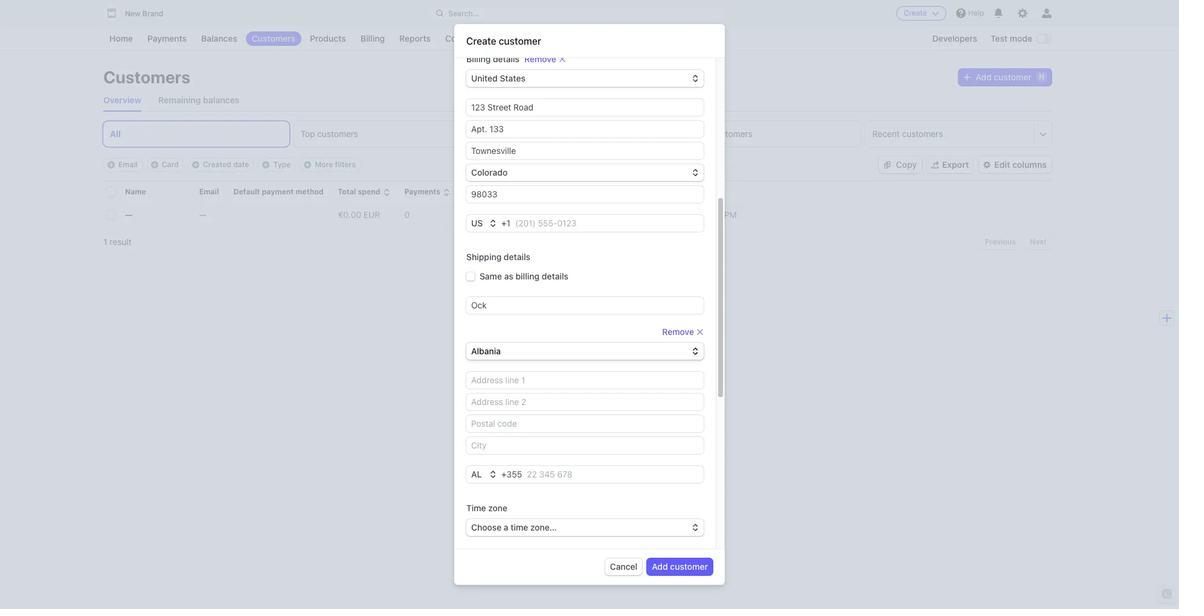 Task type: describe. For each thing, give the bounding box(es) containing it.
cancel button
[[605, 559, 642, 576]]

repeat customers
[[682, 129, 753, 139]]

Address line 2 text field
[[466, 394, 704, 411]]

oct
[[672, 209, 686, 220]]

add type image
[[262, 161, 270, 169]]

oct 17, 7:21 pm
[[672, 209, 737, 220]]

1 result
[[103, 237, 132, 247]]

355
[[507, 469, 522, 480]]

oct 17, 7:21 pm link
[[672, 204, 1052, 224]]

customers for repeat customers
[[712, 129, 753, 139]]

new brand button
[[103, 5, 175, 22]]

€0.00 eur for 1st €0.00 eur link from left
[[338, 209, 380, 220]]

add email image
[[108, 161, 115, 169]]

details for shipping details
[[504, 252, 530, 262]]

+ 355
[[501, 469, 522, 480]]

mode
[[1010, 33, 1032, 43]]

add more filters image
[[304, 161, 311, 169]]

cancel
[[610, 562, 637, 572]]

2 — link from the left
[[199, 204, 233, 224]]

0 horizontal spatial customer
[[499, 36, 541, 47]]

Select Item checkbox
[[107, 210, 115, 219]]

eur for second €0.00 eur link from right
[[490, 209, 507, 220]]

€0.00 for 1st €0.00 eur link from left
[[338, 209, 361, 220]]

0
[[404, 209, 410, 220]]

copy
[[896, 159, 917, 170]]

remaining balances link
[[158, 89, 240, 111]]

united
[[471, 73, 498, 83]]

3 €0.00 eur link from the left
[[521, 204, 599, 224]]

search…
[[448, 9, 479, 18]]

Address line 2 text field
[[466, 121, 704, 138]]

united states
[[471, 73, 525, 83]]

17,
[[689, 209, 702, 220]]

+ for 1
[[501, 218, 507, 228]]

zone…
[[530, 523, 557, 533]]

customers for top customers
[[317, 129, 358, 139]]

repeat customers link
[[675, 121, 861, 147]]

card
[[162, 160, 179, 169]]

remaining balances
[[158, 95, 240, 105]]

eur for 1st €0.00 eur link from left
[[364, 209, 380, 220]]

+ 1
[[501, 218, 510, 228]]

first-time customers
[[491, 129, 572, 139]]

date
[[233, 160, 249, 169]]

default
[[233, 187, 260, 196]]

customers link
[[246, 31, 301, 46]]

Postal code text field
[[466, 416, 704, 433]]

edit columns
[[994, 159, 1047, 170]]

created date
[[203, 160, 249, 169]]

2 customers from the left
[[531, 129, 572, 139]]

a
[[504, 523, 508, 533]]

billing
[[516, 271, 540, 281]]

add card image
[[151, 161, 158, 169]]

overview link
[[103, 89, 141, 111]]

export
[[942, 159, 969, 170]]

connect
[[445, 33, 479, 43]]

22 345 678 telephone field
[[522, 466, 704, 483]]

recent
[[872, 129, 900, 139]]

home link
[[103, 31, 139, 46]]

overview
[[103, 95, 141, 105]]

customer inside button
[[670, 562, 708, 572]]

method
[[296, 187, 323, 196]]

balances
[[201, 33, 237, 43]]

total
[[338, 187, 356, 196]]

spend
[[358, 187, 380, 196]]

toolbar containing email
[[103, 158, 361, 172]]

n
[[1039, 72, 1044, 82]]

time inside dropdown button
[[511, 523, 528, 533]]

recent customers link
[[866, 121, 1034, 147]]

all
[[110, 129, 121, 139]]

time
[[466, 503, 486, 513]]

details for billing details
[[493, 54, 520, 64]]

previous
[[985, 237, 1016, 246]]

1 vertical spatial email
[[199, 187, 219, 196]]

7:21
[[704, 209, 722, 220]]

first-
[[491, 129, 512, 139]]

top customers link
[[294, 121, 480, 147]]

more for more
[[493, 33, 514, 43]]

home
[[109, 33, 133, 43]]

time inside tab list
[[512, 129, 529, 139]]

add created date image
[[192, 161, 199, 169]]

0 vertical spatial customers
[[252, 33, 295, 43]]

€0.00 eur for second €0.00 eur link from right
[[465, 209, 507, 220]]

ZIP text field
[[466, 186, 704, 203]]

reports
[[399, 33, 431, 43]]

€0.00 for third €0.00 eur link from the left
[[521, 209, 545, 220]]

refunds
[[465, 187, 495, 196]]

choose a time zone… button
[[466, 519, 704, 536]]

add customer button
[[647, 559, 713, 576]]

previous button
[[980, 235, 1021, 249]]

albania button
[[466, 343, 704, 360]]

copy button
[[879, 156, 922, 173]]

repeat
[[682, 129, 709, 139]]

open overflow menu image
[[1040, 130, 1047, 137]]

more filters
[[315, 160, 356, 169]]

1 horizontal spatial svg image
[[964, 74, 971, 81]]

0 link
[[404, 204, 465, 224]]

new brand
[[125, 9, 163, 18]]

total spend
[[338, 187, 380, 196]]

albania
[[471, 346, 501, 356]]

new
[[125, 9, 140, 18]]

export button
[[926, 156, 974, 173]]

payments link
[[141, 31, 193, 46]]

1 horizontal spatial 1
[[507, 218, 510, 228]]

as
[[504, 271, 513, 281]]

columns
[[1012, 159, 1047, 170]]

tab list containing overview
[[103, 89, 1052, 112]]

shipping details
[[466, 252, 530, 262]]

remove for top remove button
[[524, 54, 556, 64]]

tab list containing all
[[103, 121, 1052, 147]]

add customer inside add customer button
[[652, 562, 708, 572]]

1 vertical spatial customers
[[103, 67, 190, 87]]



Task type: vqa. For each thing, say whether or not it's contained in the screenshot.
the Recent element
no



Task type: locate. For each thing, give the bounding box(es) containing it.
Address line 1 text field
[[466, 99, 704, 116]]

0 vertical spatial add
[[976, 72, 992, 82]]

more inside button
[[493, 33, 514, 43]]

same
[[480, 271, 502, 281]]

+ up shipping details
[[501, 218, 507, 228]]

1
[[507, 218, 510, 228], [103, 237, 107, 247]]

created inside toolbar
[[203, 160, 231, 169]]

0 horizontal spatial €0.00 eur
[[338, 209, 380, 220]]

2 vertical spatial details
[[542, 271, 568, 281]]

€0.00 eur right + 1
[[521, 209, 563, 220]]

0 vertical spatial customer
[[499, 36, 541, 47]]

email
[[118, 160, 138, 169], [199, 187, 219, 196]]

— link down name
[[125, 204, 160, 224]]

next
[[1030, 237, 1047, 246]]

0 horizontal spatial billing
[[360, 33, 385, 43]]

created up oct
[[672, 187, 701, 196]]

remaining
[[158, 95, 201, 105]]

0 vertical spatial created
[[203, 160, 231, 169]]

filters
[[335, 160, 356, 169]]

default payment method
[[233, 187, 323, 196]]

0 horizontal spatial —
[[125, 209, 133, 220]]

email down add created date "image"
[[199, 187, 219, 196]]

0 vertical spatial svg image
[[964, 74, 971, 81]]

shipping
[[466, 252, 502, 262]]

— down add created date "image"
[[199, 209, 206, 220]]

1 horizontal spatial more
[[493, 33, 514, 43]]

balances link
[[195, 31, 243, 46]]

0 horizontal spatial — link
[[125, 204, 160, 224]]

more for more filters
[[315, 160, 333, 169]]

€0.00 down total
[[338, 209, 361, 220]]

0 horizontal spatial remove button
[[524, 53, 566, 65]]

result
[[110, 237, 132, 247]]

1 customers from the left
[[317, 129, 358, 139]]

0 vertical spatial payments
[[147, 33, 187, 43]]

more button
[[487, 31, 532, 46]]

€0.00 eur
[[338, 209, 380, 220], [465, 209, 507, 220], [521, 209, 563, 220]]

reports link
[[393, 31, 437, 46]]

connect link
[[439, 31, 485, 46]]

1 tab list from the top
[[103, 89, 1052, 112]]

2 city text field from the top
[[466, 437, 704, 454]]

0 vertical spatial 1
[[507, 218, 510, 228]]

create up "developers" link
[[904, 8, 927, 18]]

more right the add more filters icon
[[315, 160, 333, 169]]

1 horizontal spatial —
[[199, 209, 206, 220]]

1 vertical spatial +
[[501, 469, 507, 480]]

1 vertical spatial more
[[315, 160, 333, 169]]

email inside toolbar
[[118, 160, 138, 169]]

create for create
[[904, 8, 927, 18]]

1 vertical spatial add
[[652, 562, 668, 572]]

1 vertical spatial 1
[[103, 237, 107, 247]]

1 vertical spatial created
[[672, 187, 701, 196]]

billing for billing details
[[466, 54, 491, 64]]

2 — from the left
[[199, 209, 206, 220]]

customers down address line 1 text box
[[531, 129, 572, 139]]

1 vertical spatial remove
[[662, 327, 694, 337]]

billing details
[[466, 54, 520, 64]]

brand
[[142, 9, 163, 18]]

customers inside 'link'
[[712, 129, 753, 139]]

customer
[[499, 36, 541, 47], [994, 72, 1032, 82], [670, 562, 708, 572]]

payments up 0 link on the top of page
[[404, 187, 440, 196]]

1 vertical spatial billing
[[466, 54, 491, 64]]

eur down refunds at top
[[490, 209, 507, 220]]

add customer
[[976, 72, 1032, 82], [652, 562, 708, 572]]

payment
[[262, 187, 294, 196]]

1 horizontal spatial billing
[[466, 54, 491, 64]]

1 up shipping details
[[507, 218, 510, 228]]

1 horizontal spatial customer
[[670, 562, 708, 572]]

recent customers
[[872, 129, 943, 139]]

test
[[991, 33, 1008, 43]]

customers left the products
[[252, 33, 295, 43]]

states
[[500, 73, 525, 83]]

1 eur from the left
[[364, 209, 380, 220]]

0 vertical spatial remove
[[524, 54, 556, 64]]

1 vertical spatial add customer
[[652, 562, 708, 572]]

balances
[[203, 95, 240, 105]]

add customer right cancel
[[652, 562, 708, 572]]

0 horizontal spatial customers
[[103, 67, 190, 87]]

0 vertical spatial +
[[501, 218, 507, 228]]

1 city text field from the top
[[466, 143, 704, 159]]

— link down "default" on the left of the page
[[199, 204, 233, 224]]

0 horizontal spatial create
[[466, 36, 496, 47]]

details down create customer
[[493, 54, 520, 64]]

€0.00 eur link down spend
[[338, 204, 404, 224]]

0 horizontal spatial svg image
[[884, 161, 891, 169]]

create
[[904, 8, 927, 18], [466, 36, 496, 47]]

remove
[[524, 54, 556, 64], [662, 327, 694, 337]]

email right add email image on the top left
[[118, 160, 138, 169]]

1 horizontal spatial create
[[904, 8, 927, 18]]

create button
[[897, 6, 946, 21]]

0 horizontal spatial eur
[[364, 209, 380, 220]]

created for created date
[[203, 160, 231, 169]]

+ for 355
[[501, 469, 507, 480]]

3 €0.00 from the left
[[521, 209, 545, 220]]

€0.00 down refunds at top
[[465, 209, 488, 220]]

billing up 'united'
[[466, 54, 491, 64]]

€0.00 eur down total spend
[[338, 209, 380, 220]]

€0.00 eur link down zip text field
[[521, 204, 599, 224]]

time
[[512, 129, 529, 139], [511, 523, 528, 533]]

add
[[976, 72, 992, 82], [652, 562, 668, 572]]

1 horizontal spatial add customer
[[976, 72, 1032, 82]]

united states button
[[466, 70, 704, 87]]

2 €0.00 from the left
[[465, 209, 488, 220]]

add inside button
[[652, 562, 668, 572]]

€0.00 right + 1
[[521, 209, 545, 220]]

0 vertical spatial city text field
[[466, 143, 704, 159]]

2 €0.00 eur link from the left
[[465, 204, 521, 224]]

City text field
[[466, 143, 704, 159], [466, 437, 704, 454]]

1 horizontal spatial remove
[[662, 327, 694, 337]]

0 vertical spatial create
[[904, 8, 927, 18]]

0 horizontal spatial add customer
[[652, 562, 708, 572]]

+
[[501, 218, 507, 228], [501, 469, 507, 480]]

top customers
[[301, 129, 358, 139]]

1 horizontal spatial created
[[672, 187, 701, 196]]

2 horizontal spatial eur
[[547, 209, 563, 220]]

eur for third €0.00 eur link from the left
[[547, 209, 563, 220]]

tab list down united states dropdown button
[[103, 89, 1052, 112]]

3 customers from the left
[[712, 129, 753, 139]]

3 €0.00 eur from the left
[[521, 209, 563, 220]]

0 horizontal spatial 1
[[103, 237, 107, 247]]

choose a time zone…
[[471, 523, 557, 533]]

2 horizontal spatial customer
[[994, 72, 1032, 82]]

time right "a"
[[511, 523, 528, 533]]

Address line 1 text field
[[466, 372, 704, 389]]

create customer
[[466, 36, 541, 47]]

add right cancel
[[652, 562, 668, 572]]

type
[[273, 160, 291, 169]]

2 vertical spatial customer
[[670, 562, 708, 572]]

choose
[[471, 523, 502, 533]]

customers right repeat
[[712, 129, 753, 139]]

€0.00 eur down refunds at top
[[465, 209, 507, 220]]

1 vertical spatial details
[[504, 252, 530, 262]]

billing link
[[354, 31, 391, 46]]

1 vertical spatial city text field
[[466, 437, 704, 454]]

0 vertical spatial email
[[118, 160, 138, 169]]

0 vertical spatial more
[[493, 33, 514, 43]]

more
[[493, 33, 514, 43], [315, 160, 333, 169]]

all link
[[103, 121, 289, 147]]

2 eur from the left
[[490, 209, 507, 220]]

tab list
[[103, 89, 1052, 112], [103, 121, 1052, 147]]

0 horizontal spatial payments
[[147, 33, 187, 43]]

1 left the result
[[103, 237, 107, 247]]

name
[[125, 187, 146, 196]]

eur down spend
[[364, 209, 380, 220]]

svg image left copy
[[884, 161, 891, 169]]

create inside button
[[904, 8, 927, 18]]

next button
[[1025, 235, 1052, 249]]

1 — from the left
[[125, 209, 133, 220]]

+ up zone
[[501, 469, 507, 480]]

2 horizontal spatial €0.00
[[521, 209, 545, 220]]

0 horizontal spatial created
[[203, 160, 231, 169]]

€0.00 eur for third €0.00 eur link from the left
[[521, 209, 563, 220]]

1 vertical spatial tab list
[[103, 121, 1052, 147]]

remove for bottom remove button
[[662, 327, 694, 337]]

top
[[301, 129, 315, 139]]

more inside toolbar
[[315, 160, 333, 169]]

1 €0.00 eur from the left
[[338, 209, 380, 220]]

0 horizontal spatial more
[[315, 160, 333, 169]]

1 horizontal spatial add
[[976, 72, 992, 82]]

1 + from the top
[[501, 218, 507, 228]]

— link
[[125, 204, 160, 224], [199, 204, 233, 224]]

3 eur from the left
[[547, 209, 563, 220]]

more up 'billing details'
[[493, 33, 514, 43]]

billing left reports
[[360, 33, 385, 43]]

1 vertical spatial time
[[511, 523, 528, 533]]

0 horizontal spatial remove
[[524, 54, 556, 64]]

customers up copy
[[902, 129, 943, 139]]

— right select item checkbox
[[125, 209, 133, 220]]

1 vertical spatial remove button
[[662, 326, 704, 338]]

tab list down address line 1 text box
[[103, 121, 1052, 147]]

0 vertical spatial billing
[[360, 33, 385, 43]]

0 horizontal spatial €0.00
[[338, 209, 361, 220]]

remove button
[[524, 53, 566, 65], [662, 326, 704, 338]]

€0.00 eur link down refunds at top
[[465, 204, 521, 224]]

2 horizontal spatial €0.00 eur
[[521, 209, 563, 220]]

—
[[125, 209, 133, 220], [199, 209, 206, 220]]

created right add created date "image"
[[203, 160, 231, 169]]

eur down zip text field
[[547, 209, 563, 220]]

test mode
[[991, 33, 1032, 43]]

city text field down address line 2 text box
[[466, 143, 704, 159]]

toolbar
[[103, 158, 361, 172]]

1 — link from the left
[[125, 204, 160, 224]]

1 horizontal spatial €0.00
[[465, 209, 488, 220]]

details right billing
[[542, 271, 568, 281]]

1 vertical spatial svg image
[[884, 161, 891, 169]]

2 €0.00 eur from the left
[[465, 209, 507, 220]]

1 vertical spatial create
[[466, 36, 496, 47]]

billing
[[360, 33, 385, 43], [466, 54, 491, 64]]

svg image
[[964, 74, 971, 81], [884, 161, 891, 169]]

customers for recent customers
[[902, 129, 943, 139]]

first-time customers link
[[485, 121, 670, 147]]

1 horizontal spatial €0.00 eur
[[465, 209, 507, 220]]

0 horizontal spatial email
[[118, 160, 138, 169]]

0 vertical spatial time
[[512, 129, 529, 139]]

0 vertical spatial tab list
[[103, 89, 1052, 112]]

add down test
[[976, 72, 992, 82]]

products link
[[304, 31, 352, 46]]

created for created
[[672, 187, 701, 196]]

customers up overview
[[103, 67, 190, 87]]

1 vertical spatial payments
[[404, 187, 440, 196]]

create up 'billing details'
[[466, 36, 496, 47]]

4 customers from the left
[[902, 129, 943, 139]]

€0.00 for second €0.00 eur link from right
[[465, 209, 488, 220]]

1 horizontal spatial — link
[[199, 204, 233, 224]]

customers right top on the top left of the page
[[317, 129, 358, 139]]

zone
[[488, 503, 507, 513]]

0 vertical spatial details
[[493, 54, 520, 64]]

same as billing details
[[480, 271, 568, 281]]

1 horizontal spatial customers
[[252, 33, 295, 43]]

Select All checkbox
[[107, 188, 115, 196]]

1 vertical spatial customer
[[994, 72, 1032, 82]]

svg image down "developers" link
[[964, 74, 971, 81]]

1 €0.00 eur link from the left
[[338, 204, 404, 224]]

1 horizontal spatial payments
[[404, 187, 440, 196]]

customers
[[252, 33, 295, 43], [103, 67, 190, 87]]

(201) 555-0123 telephone field
[[510, 215, 704, 232]]

0 horizontal spatial add
[[652, 562, 668, 572]]

details up same as billing details
[[504, 252, 530, 262]]

2 + from the top
[[501, 469, 507, 480]]

1 horizontal spatial email
[[199, 187, 219, 196]]

create for create customer
[[466, 36, 496, 47]]

Jenny Rosen text field
[[466, 297, 704, 314]]

Search… search field
[[429, 6, 726, 21]]

city text field down postal code text field at the bottom
[[466, 437, 704, 454]]

1 horizontal spatial remove button
[[662, 326, 704, 338]]

1 horizontal spatial eur
[[490, 209, 507, 220]]

add customer left n
[[976, 72, 1032, 82]]

edit
[[994, 159, 1010, 170]]

2 tab list from the top
[[103, 121, 1052, 147]]

svg image inside "copy" popup button
[[884, 161, 891, 169]]

0 vertical spatial add customer
[[976, 72, 1032, 82]]

€0.00
[[338, 209, 361, 220], [465, 209, 488, 220], [521, 209, 545, 220]]

time down the states
[[512, 129, 529, 139]]

developers
[[932, 33, 977, 43]]

products
[[310, 33, 346, 43]]

1 €0.00 from the left
[[338, 209, 361, 220]]

billing for billing
[[360, 33, 385, 43]]

payments down brand at the top left of the page
[[147, 33, 187, 43]]

payments
[[147, 33, 187, 43], [404, 187, 440, 196]]

0 vertical spatial remove button
[[524, 53, 566, 65]]



